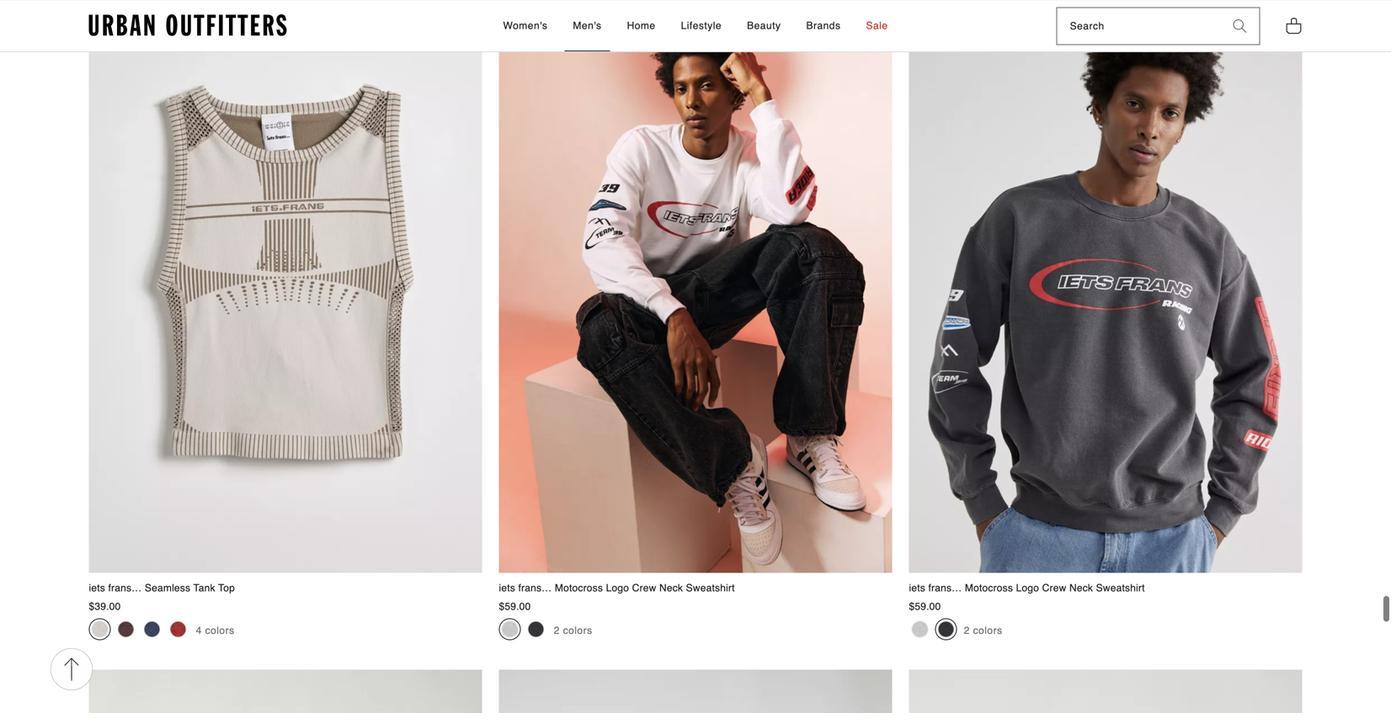 Task type: locate. For each thing, give the bounding box(es) containing it.
1 horizontal spatial charcoal image
[[938, 621, 955, 638]]

charcoal image for white image
[[528, 621, 545, 638]]

1 horizontal spatial iets frans… motocross logo crew neck sweatshirt link
[[909, 0, 1303, 596]]

1 neck from the left
[[660, 583, 683, 594]]

motocross for white icon
[[965, 583, 1013, 594]]

1 2 from the left
[[554, 625, 560, 637]]

2 colors
[[554, 625, 593, 637], [964, 625, 1003, 637]]

2 horizontal spatial iets
[[909, 583, 926, 594]]

2 colors for charcoal icon related to white image
[[554, 625, 593, 637]]

iets frans… motocross logo crew neck sweatshirt link
[[499, 0, 892, 596], [909, 0, 1303, 596]]

2 iets frans… motocross logo crew neck sweatshirt image from the left
[[909, 0, 1303, 573]]

1 horizontal spatial 2 colors
[[964, 625, 1003, 637]]

3 iets from the left
[[909, 583, 926, 594]]

neck
[[660, 583, 683, 594], [1070, 583, 1093, 594]]

2 motocross from the left
[[965, 583, 1013, 594]]

main navigation element
[[352, 1, 1040, 52]]

1 crew from the left
[[632, 583, 657, 594]]

2 original price: $59.00 element from the left
[[909, 601, 941, 613]]

original price: $59.00 element up white icon
[[909, 601, 941, 613]]

1 horizontal spatial $59.00
[[909, 601, 941, 613]]

iets up white icon
[[909, 583, 926, 594]]

2 iets from the left
[[499, 583, 515, 594]]

0 horizontal spatial 2 colors
[[554, 625, 593, 637]]

iets frans… motocross logo crew neck sweatshirt image
[[499, 0, 892, 573], [909, 0, 1303, 573]]

iets frans… motocross logo crew neck sweatshirt image for iets frans… motocross logo crew neck sweatshirt link related to white image
[[499, 0, 892, 573]]

iets up $39.00
[[89, 583, 105, 594]]

2 logo from the left
[[1016, 583, 1040, 594]]

4
[[196, 625, 202, 637]]

charcoal image right white image
[[528, 621, 545, 638]]

1 horizontal spatial colors
[[563, 625, 593, 637]]

iets
[[89, 583, 105, 594], [499, 583, 515, 594], [909, 583, 926, 594]]

brands link
[[798, 1, 849, 52]]

2 2 colors from the left
[[964, 625, 1003, 637]]

0 horizontal spatial $59.00
[[499, 601, 531, 613]]

charcoal image for white icon
[[938, 621, 955, 638]]

colors right 4
[[205, 625, 235, 637]]

colors right white icon
[[973, 625, 1003, 637]]

0 horizontal spatial motocross
[[555, 583, 603, 594]]

2 colors for charcoal icon associated with white icon
[[964, 625, 1003, 637]]

$59.00 up white image
[[499, 601, 531, 613]]

Search text field
[[1058, 8, 1221, 44]]

2 horizontal spatial frans…
[[929, 583, 962, 594]]

2 frans… from the left
[[518, 583, 552, 594]]

1 frans… from the left
[[108, 583, 142, 594]]

3 frans… from the left
[[929, 583, 962, 594]]

iets up white image
[[499, 583, 515, 594]]

iets frans… seamless tank top link
[[89, 0, 482, 596]]

white image
[[502, 621, 518, 638]]

$59.00
[[499, 601, 531, 613], [909, 601, 941, 613]]

original price: $39.00 element
[[89, 601, 121, 613]]

$59.00 up white icon
[[909, 601, 941, 613]]

iets frans… motocross logo crew neck sweatshirt for white image
[[499, 583, 735, 594]]

sale
[[866, 20, 888, 31]]

2 horizontal spatial colors
[[973, 625, 1003, 637]]

motocross
[[555, 583, 603, 594], [965, 583, 1013, 594]]

sweatshirt
[[686, 583, 735, 594], [1096, 583, 1145, 594]]

1 horizontal spatial neck
[[1070, 583, 1093, 594]]

1 horizontal spatial iets frans… motocross logo crew neck sweatshirt
[[909, 583, 1145, 594]]

crew for charcoal icon related to white image
[[632, 583, 657, 594]]

1 logo from the left
[[606, 583, 629, 594]]

charcoal image right white icon
[[938, 621, 955, 638]]

1 iets frans… motocross logo crew neck sweatshirt link from the left
[[499, 0, 892, 596]]

1 horizontal spatial crew
[[1042, 583, 1067, 594]]

0 horizontal spatial neck
[[660, 583, 683, 594]]

None search field
[[1058, 8, 1221, 44]]

iets for iets frans… motocross logo crew neck sweatshirt link related to white icon
[[909, 583, 926, 594]]

0 horizontal spatial iets frans… motocross logo crew neck sweatshirt
[[499, 583, 735, 594]]

1 motocross from the left
[[555, 583, 603, 594]]

2 colors right white icon
[[964, 625, 1003, 637]]

iets frans… motocross logo crew neck sweatshirt image for iets frans… motocross logo crew neck sweatshirt link related to white icon
[[909, 0, 1303, 573]]

2 right white image
[[554, 625, 560, 637]]

women's link
[[495, 1, 556, 52]]

0 horizontal spatial logo
[[606, 583, 629, 594]]

iets frans… motocross logo crew neck sweatshirt link for white icon
[[909, 0, 1303, 596]]

beauty
[[747, 20, 781, 31]]

1 horizontal spatial iets
[[499, 583, 515, 594]]

0 horizontal spatial colors
[[205, 625, 235, 637]]

2 2 from the left
[[964, 625, 970, 637]]

2 right white icon
[[964, 625, 970, 637]]

neck for charcoal icon related to white image
[[660, 583, 683, 594]]

2 crew from the left
[[1042, 583, 1067, 594]]

0 horizontal spatial iets frans… motocross logo crew neck sweatshirt image
[[499, 0, 892, 573]]

2 neck from the left
[[1070, 583, 1093, 594]]

1 horizontal spatial logo
[[1016, 583, 1040, 594]]

0 horizontal spatial charcoal image
[[528, 621, 545, 638]]

2 iets frans… motocross logo crew neck sweatshirt link from the left
[[909, 0, 1303, 596]]

0 horizontal spatial iets frans… motocross logo crew neck sweatshirt link
[[499, 0, 892, 596]]

2 charcoal image from the left
[[938, 621, 955, 638]]

iets frans… motocross logo crew neck sweatshirt
[[499, 583, 735, 594], [909, 583, 1145, 594]]

iets for iets frans… motocross logo crew neck sweatshirt link related to white image
[[499, 583, 515, 594]]

1 2 colors from the left
[[554, 625, 593, 637]]

3 colors from the left
[[973, 625, 1003, 637]]

0 horizontal spatial crew
[[632, 583, 657, 594]]

1 horizontal spatial original price: $59.00 element
[[909, 601, 941, 613]]

bdg bonfire volley short image
[[909, 670, 1303, 713]]

2 colors right white image
[[554, 625, 593, 637]]

1 horizontal spatial 2
[[964, 625, 970, 637]]

1 colors from the left
[[205, 625, 235, 637]]

1 $59.00 from the left
[[499, 601, 531, 613]]

logo
[[606, 583, 629, 594], [1016, 583, 1040, 594]]

lifestyle
[[681, 20, 722, 31]]

1 horizontal spatial sweatshirt
[[1096, 583, 1145, 594]]

colors for charcoal icon associated with white icon
[[973, 625, 1003, 637]]

1 horizontal spatial motocross
[[965, 583, 1013, 594]]

tank
[[193, 583, 215, 594]]

2 sweatshirt from the left
[[1096, 583, 1145, 594]]

iets frans… motocross logo crew neck sweatshirt link for white image
[[499, 0, 892, 596]]

1 iets frans… motocross logo crew neck sweatshirt image from the left
[[499, 0, 892, 573]]

charcoal image
[[528, 621, 545, 638], [938, 621, 955, 638]]

brown image
[[118, 621, 134, 638]]

1 sweatshirt from the left
[[686, 583, 735, 594]]

1 iets from the left
[[89, 583, 105, 594]]

1 charcoal image from the left
[[528, 621, 545, 638]]

original price: $59.00 element
[[499, 601, 531, 613], [909, 601, 941, 613]]

original price: $59.00 element up white image
[[499, 601, 531, 613]]

neck for charcoal icon associated with white icon
[[1070, 583, 1093, 594]]

0 horizontal spatial frans…
[[108, 583, 142, 594]]

1 iets frans… motocross logo crew neck sweatshirt from the left
[[499, 583, 735, 594]]

2
[[554, 625, 560, 637], [964, 625, 970, 637]]

colors right white image
[[563, 625, 593, 637]]

0 horizontal spatial original price: $59.00 element
[[499, 601, 531, 613]]

2 colors from the left
[[563, 625, 593, 637]]

men's
[[573, 20, 602, 31]]

crew for charcoal icon associated with white icon
[[1042, 583, 1067, 594]]

0 horizontal spatial 2
[[554, 625, 560, 637]]

2 $59.00 from the left
[[909, 601, 941, 613]]

my shopping bag image
[[1286, 16, 1303, 35]]

frans…
[[108, 583, 142, 594], [518, 583, 552, 594], [929, 583, 962, 594]]

1 horizontal spatial iets frans… motocross logo crew neck sweatshirt image
[[909, 0, 1303, 573]]

0 horizontal spatial sweatshirt
[[686, 583, 735, 594]]

blue image
[[144, 621, 160, 638]]

crew
[[632, 583, 657, 594], [1042, 583, 1067, 594]]

0 horizontal spatial iets
[[89, 583, 105, 594]]

1 horizontal spatial frans…
[[518, 583, 552, 594]]

frans… for white image
[[518, 583, 552, 594]]

colors
[[205, 625, 235, 637], [563, 625, 593, 637], [973, 625, 1003, 637]]

2 iets frans… motocross logo crew neck sweatshirt from the left
[[909, 583, 1145, 594]]

1 original price: $59.00 element from the left
[[499, 601, 531, 613]]

bdg denim carpenter short image
[[499, 670, 892, 713]]



Task type: describe. For each thing, give the bounding box(es) containing it.
search image
[[1234, 20, 1247, 33]]

lifestyle link
[[673, 1, 730, 52]]

$59.00 for white image
[[499, 601, 531, 613]]

iets frans… seamless tank top image
[[89, 0, 482, 573]]

iets frans… seamless tank top
[[89, 583, 235, 594]]

sweatshirt for iets frans… motocross logo crew neck sweatshirt link related to white icon
[[1096, 583, 1145, 594]]

top
[[218, 583, 235, 594]]

iets frans… motocross logo crew neck sweatshirt for white icon
[[909, 583, 1145, 594]]

logo for white icon
[[1016, 583, 1040, 594]]

motocross for white image
[[555, 583, 603, 594]]

colors for the brown icon
[[205, 625, 235, 637]]

sweatshirt for iets frans… motocross logo crew neck sweatshirt link related to white image
[[686, 583, 735, 594]]

sale link
[[858, 1, 897, 52]]

logo for white image
[[606, 583, 629, 594]]

red image
[[170, 621, 187, 638]]

$39.00
[[89, 601, 121, 613]]

2 for white image
[[554, 625, 560, 637]]

$59.00 for white icon
[[909, 601, 941, 613]]

urban outfitters image
[[89, 14, 287, 37]]

2 for white icon
[[964, 625, 970, 637]]

neutral multi image
[[91, 621, 108, 638]]

brands
[[807, 20, 841, 31]]

frans… for white icon
[[929, 583, 962, 594]]

4 colors
[[196, 625, 235, 637]]

iets for iets frans… seamless tank top link
[[89, 583, 105, 594]]

original price: $59.00 element for white icon
[[909, 601, 941, 613]]

men's link
[[565, 1, 610, 52]]

colors for charcoal icon related to white image
[[563, 625, 593, 637]]

beauty link
[[739, 1, 790, 52]]

home link
[[619, 1, 664, 52]]

white image
[[912, 621, 929, 638]]

home
[[627, 20, 656, 31]]

original price: $59.00 element for white image
[[499, 601, 531, 613]]

honda crx tee image
[[89, 670, 482, 713]]

frans… for the neutral multi icon
[[108, 583, 142, 594]]

seamless
[[145, 583, 191, 594]]

women's
[[503, 20, 548, 31]]



Task type: vqa. For each thing, say whether or not it's contained in the screenshot.
Bottoms link
no



